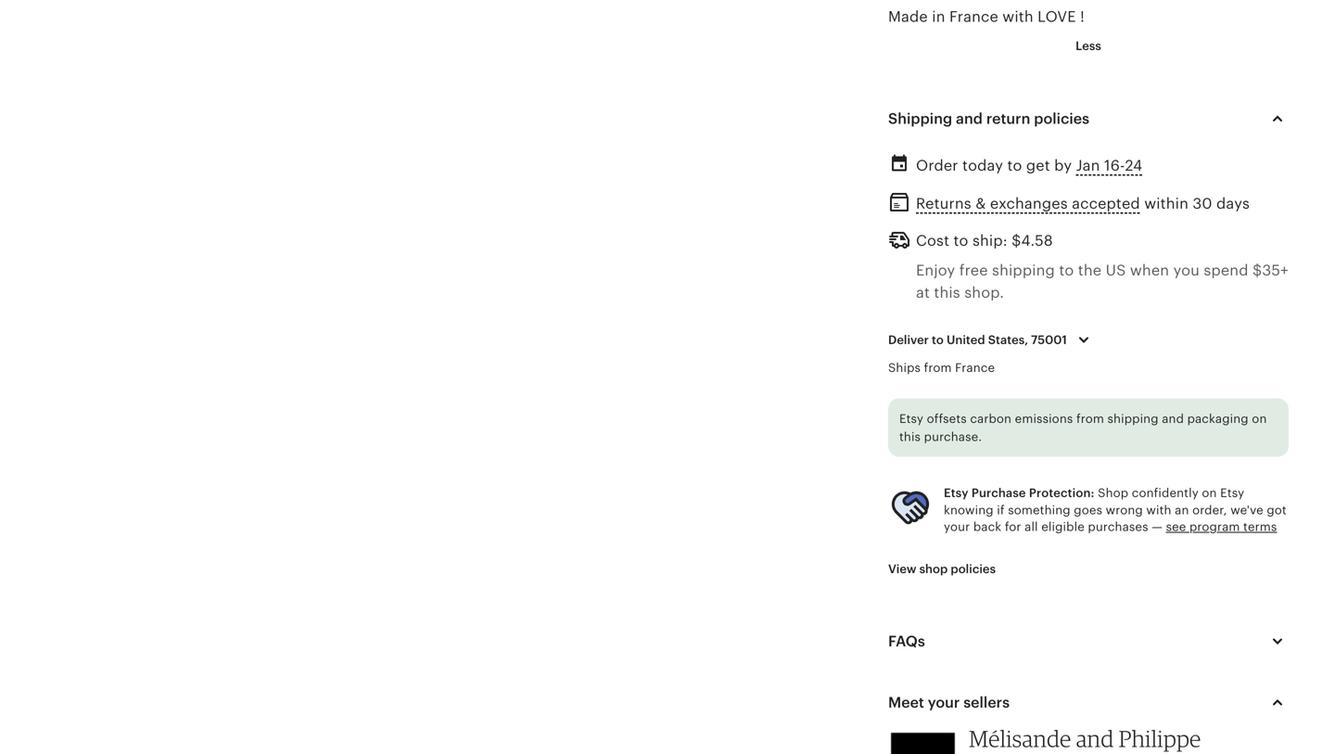 Task type: vqa. For each thing, say whether or not it's contained in the screenshot.
PERSONALIZED Turkish Beach Towel Gift Unique, Bachelorette Bridesmaid Proposal Wedding Gift Towel, Monogrammed Towels, Mothers Day Gifts 'image'
no



Task type: describe. For each thing, give the bounding box(es) containing it.
by
[[1055, 157, 1073, 174]]

to left "get"
[[1008, 157, 1023, 174]]

on inside shop confidently on etsy knowing if something goes wrong with an order, we've got your back for all eligible purchases —
[[1203, 486, 1218, 500]]

deliver
[[889, 333, 929, 347]]

to right the cost at top right
[[954, 233, 969, 249]]

shipping and return policies button
[[872, 96, 1306, 141]]

knowing
[[944, 503, 994, 517]]

ships from france
[[889, 361, 996, 375]]

carbon
[[971, 412, 1012, 426]]

to inside dropdown button
[[932, 333, 944, 347]]

returns & exchanges accepted button
[[917, 190, 1141, 217]]

!
[[1081, 8, 1085, 25]]

30
[[1193, 195, 1213, 212]]

and for return
[[957, 110, 983, 127]]

goes
[[1075, 503, 1103, 517]]

to inside enjoy free shipping to the us when you spend $35+ at this shop.
[[1060, 262, 1075, 279]]

shop
[[1099, 486, 1129, 500]]

shop
[[920, 562, 948, 576]]

we've
[[1231, 503, 1264, 517]]

meet
[[889, 694, 925, 711]]

deliver to united states, 75001 button
[[875, 320, 1109, 359]]

in
[[933, 8, 946, 25]]

view shop policies button
[[875, 552, 1010, 586]]

get
[[1027, 157, 1051, 174]]

returns & exchanges accepted within 30 days
[[917, 195, 1251, 212]]

faqs button
[[872, 619, 1306, 664]]

confidently
[[1133, 486, 1199, 500]]

you
[[1174, 262, 1200, 279]]

something
[[1009, 503, 1071, 517]]

today
[[963, 157, 1004, 174]]

if
[[998, 503, 1005, 517]]

this inside enjoy free shipping to the us when you spend $35+ at this shop.
[[935, 284, 961, 301]]

accepted
[[1073, 195, 1141, 212]]

protection:
[[1030, 486, 1095, 500]]

all
[[1025, 520, 1039, 534]]

got
[[1268, 503, 1287, 517]]

4.58
[[1022, 233, 1054, 249]]

shipping and return policies
[[889, 110, 1090, 127]]

on inside etsy offsets carbon emissions from shipping and packaging on this purchase.
[[1253, 412, 1268, 426]]

an
[[1176, 503, 1190, 517]]

order
[[917, 157, 959, 174]]

policies inside dropdown button
[[1035, 110, 1090, 127]]

for
[[1005, 520, 1022, 534]]

order,
[[1193, 503, 1228, 517]]

philippe
[[1119, 725, 1202, 752]]

the
[[1079, 262, 1102, 279]]

ships
[[889, 361, 921, 375]]

your inside shop confidently on etsy knowing if something goes wrong with an order, we've got your back for all eligible purchases —
[[944, 520, 971, 534]]

ship:
[[973, 233, 1008, 249]]

see program terms
[[1167, 520, 1278, 534]]

terms
[[1244, 520, 1278, 534]]

purchase
[[972, 486, 1027, 500]]

and for philippe
[[1077, 725, 1115, 752]]

enjoy
[[917, 262, 956, 279]]

purchase.
[[925, 430, 983, 444]]

meet your sellers
[[889, 694, 1010, 711]]

within
[[1145, 195, 1189, 212]]

16-
[[1105, 157, 1126, 174]]

24
[[1126, 157, 1143, 174]]

$35+
[[1253, 262, 1289, 279]]

cost to ship: $ 4.58
[[917, 233, 1054, 249]]

jan 16-24 button
[[1077, 152, 1143, 179]]

returns
[[917, 195, 972, 212]]

0 vertical spatial from
[[925, 361, 952, 375]]

sellers
[[964, 694, 1010, 711]]

see
[[1167, 520, 1187, 534]]

free
[[960, 262, 989, 279]]

emissions
[[1016, 412, 1074, 426]]

less button
[[1062, 29, 1116, 63]]

see program terms link
[[1167, 520, 1278, 534]]

faqs
[[889, 633, 926, 650]]



Task type: locate. For each thing, give the bounding box(es) containing it.
1 horizontal spatial with
[[1147, 503, 1172, 517]]

0 horizontal spatial and
[[957, 110, 983, 127]]

0 vertical spatial this
[[935, 284, 961, 301]]

0 vertical spatial france
[[950, 8, 999, 25]]

wrong
[[1106, 503, 1144, 517]]

eligible
[[1042, 520, 1085, 534]]

1 horizontal spatial etsy
[[944, 486, 969, 500]]

shipping
[[993, 262, 1056, 279], [1108, 412, 1159, 426]]

1 vertical spatial this
[[900, 430, 921, 444]]

etsy for etsy offsets carbon emissions from shipping and packaging on this purchase.
[[900, 412, 924, 426]]

states,
[[989, 333, 1029, 347]]

and left the 'return'
[[957, 110, 983, 127]]

cost
[[917, 233, 950, 249]]

this inside etsy offsets carbon emissions from shipping and packaging on this purchase.
[[900, 430, 921, 444]]

from inside etsy offsets carbon emissions from shipping and packaging on this purchase.
[[1077, 412, 1105, 426]]

mélisande
[[969, 725, 1072, 752]]

&
[[976, 195, 987, 212]]

75001
[[1032, 333, 1068, 347]]

made in france with love ! less
[[889, 8, 1102, 53]]

1 vertical spatial your
[[928, 694, 961, 711]]

this left purchase.
[[900, 430, 921, 444]]

spend
[[1205, 262, 1249, 279]]

1 vertical spatial on
[[1203, 486, 1218, 500]]

0 vertical spatial and
[[957, 110, 983, 127]]

on
[[1253, 412, 1268, 426], [1203, 486, 1218, 500]]

0 horizontal spatial etsy
[[900, 412, 924, 426]]

us
[[1106, 262, 1127, 279]]

policies right shop
[[951, 562, 996, 576]]

from right the ships
[[925, 361, 952, 375]]

1 horizontal spatial on
[[1253, 412, 1268, 426]]

your down the 'knowing'
[[944, 520, 971, 534]]

shop.
[[965, 284, 1005, 301]]

program
[[1190, 520, 1241, 534]]

with left love
[[1003, 8, 1034, 25]]

deliver to united states, 75001
[[889, 333, 1068, 347]]

purchases
[[1089, 520, 1149, 534]]

0 horizontal spatial from
[[925, 361, 952, 375]]

shipping down $
[[993, 262, 1056, 279]]

and left philippe
[[1077, 725, 1115, 752]]

0 horizontal spatial with
[[1003, 8, 1034, 25]]

back
[[974, 520, 1002, 534]]

1 horizontal spatial from
[[1077, 412, 1105, 426]]

and left packaging
[[1163, 412, 1185, 426]]

love
[[1038, 8, 1077, 25]]

to left united
[[932, 333, 944, 347]]

offsets
[[927, 412, 967, 426]]

$
[[1012, 233, 1022, 249]]

policies up "by"
[[1035, 110, 1090, 127]]

to left the 'the' at the right top of page
[[1060, 262, 1075, 279]]

return
[[987, 110, 1031, 127]]

etsy inside shop confidently on etsy knowing if something goes wrong with an order, we've got your back for all eligible purchases —
[[1221, 486, 1245, 500]]

at
[[917, 284, 931, 301]]

—
[[1152, 520, 1163, 534]]

0 vertical spatial your
[[944, 520, 971, 534]]

view
[[889, 562, 917, 576]]

on right packaging
[[1253, 412, 1268, 426]]

packaging
[[1188, 412, 1249, 426]]

to
[[1008, 157, 1023, 174], [954, 233, 969, 249], [1060, 262, 1075, 279], [932, 333, 944, 347]]

etsy purchase protection:
[[944, 486, 1095, 500]]

etsy offsets carbon emissions from shipping and packaging on this purchase.
[[900, 412, 1268, 444]]

when
[[1131, 262, 1170, 279]]

1 horizontal spatial policies
[[1035, 110, 1090, 127]]

france right in
[[950, 8, 999, 25]]

2 horizontal spatial etsy
[[1221, 486, 1245, 500]]

0 vertical spatial shipping
[[993, 262, 1056, 279]]

etsy for etsy purchase protection:
[[944, 486, 969, 500]]

from right "emissions"
[[1077, 412, 1105, 426]]

0 vertical spatial policies
[[1035, 110, 1090, 127]]

0 horizontal spatial policies
[[951, 562, 996, 576]]

your inside dropdown button
[[928, 694, 961, 711]]

less
[[1076, 39, 1102, 53]]

etsy
[[900, 412, 924, 426], [944, 486, 969, 500], [1221, 486, 1245, 500]]

1 horizontal spatial and
[[1077, 725, 1115, 752]]

france for from
[[956, 361, 996, 375]]

shop confidently on etsy knowing if something goes wrong with an order, we've got your back for all eligible purchases —
[[944, 486, 1287, 534]]

on up order,
[[1203, 486, 1218, 500]]

and inside etsy offsets carbon emissions from shipping and packaging on this purchase.
[[1163, 412, 1185, 426]]

1 vertical spatial france
[[956, 361, 996, 375]]

enjoy free shipping to the us when you spend $35+ at this shop.
[[917, 262, 1289, 301]]

etsy up we've
[[1221, 486, 1245, 500]]

2 vertical spatial and
[[1077, 725, 1115, 752]]

1 vertical spatial with
[[1147, 503, 1172, 517]]

with inside shop confidently on etsy knowing if something goes wrong with an order, we've got your back for all eligible purchases —
[[1147, 503, 1172, 517]]

shipping up the shop
[[1108, 412, 1159, 426]]

jan
[[1077, 157, 1101, 174]]

france for in
[[950, 8, 999, 25]]

with inside the made in france with love ! less
[[1003, 8, 1034, 25]]

united
[[947, 333, 986, 347]]

from
[[925, 361, 952, 375], [1077, 412, 1105, 426]]

france down deliver to united states, 75001
[[956, 361, 996, 375]]

view shop policies
[[889, 562, 996, 576]]

etsy up the 'knowing'
[[944, 486, 969, 500]]

mélisande and philippe
[[969, 725, 1202, 752]]

exchanges
[[991, 195, 1069, 212]]

days
[[1217, 195, 1251, 212]]

france inside the made in france with love ! less
[[950, 8, 999, 25]]

shipping
[[889, 110, 953, 127]]

etsy inside etsy offsets carbon emissions from shipping and packaging on this purchase.
[[900, 412, 924, 426]]

0 horizontal spatial on
[[1203, 486, 1218, 500]]

0 horizontal spatial this
[[900, 430, 921, 444]]

2 horizontal spatial and
[[1163, 412, 1185, 426]]

1 horizontal spatial shipping
[[1108, 412, 1159, 426]]

shipping inside enjoy free shipping to the us when you spend $35+ at this shop.
[[993, 262, 1056, 279]]

with
[[1003, 8, 1034, 25], [1147, 503, 1172, 517]]

0 vertical spatial with
[[1003, 8, 1034, 25]]

meet your sellers button
[[872, 680, 1306, 725]]

1 vertical spatial and
[[1163, 412, 1185, 426]]

france
[[950, 8, 999, 25], [956, 361, 996, 375]]

1 vertical spatial shipping
[[1108, 412, 1159, 426]]

0 horizontal spatial shipping
[[993, 262, 1056, 279]]

order today to get by jan 16-24
[[917, 157, 1143, 174]]

0 vertical spatial on
[[1253, 412, 1268, 426]]

1 vertical spatial policies
[[951, 562, 996, 576]]

policies inside button
[[951, 562, 996, 576]]

etsy left offsets
[[900, 412, 924, 426]]

this
[[935, 284, 961, 301], [900, 430, 921, 444]]

your right meet
[[928, 694, 961, 711]]

shipping inside etsy offsets carbon emissions from shipping and packaging on this purchase.
[[1108, 412, 1159, 426]]

with up —
[[1147, 503, 1172, 517]]

1 vertical spatial from
[[1077, 412, 1105, 426]]

this right at
[[935, 284, 961, 301]]

and inside dropdown button
[[957, 110, 983, 127]]

1 horizontal spatial this
[[935, 284, 961, 301]]

your
[[944, 520, 971, 534], [928, 694, 961, 711]]

made
[[889, 8, 929, 25]]



